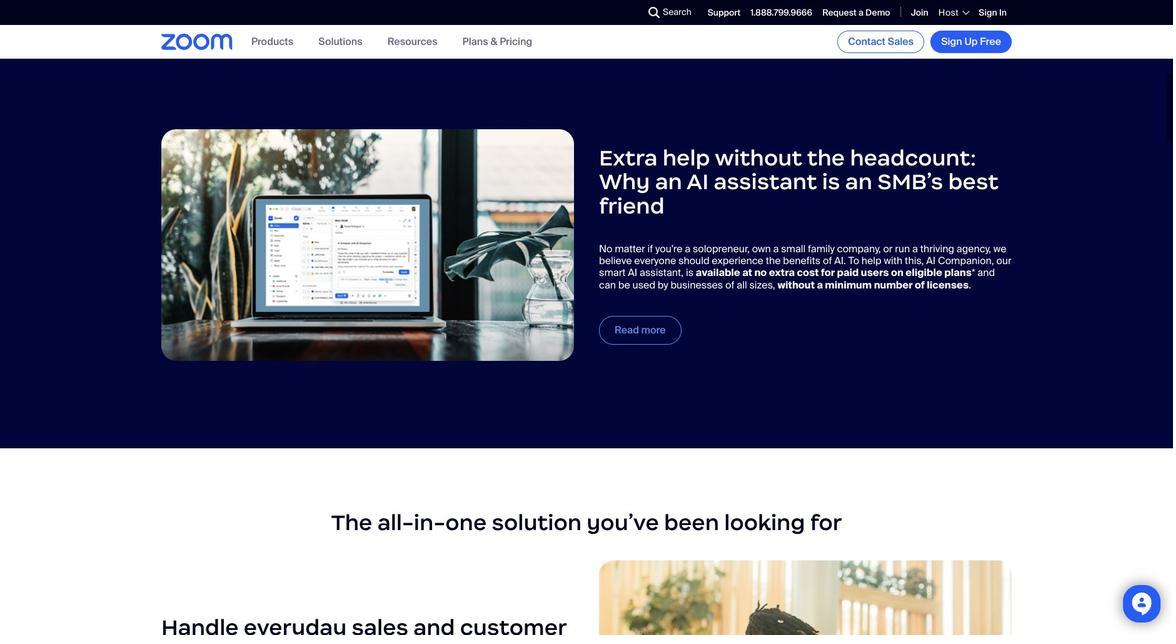 Task type: locate. For each thing, give the bounding box(es) containing it.
matter
[[615, 243, 645, 256]]

company,
[[837, 243, 881, 256]]

sales
[[888, 35, 914, 48]]

0 vertical spatial the
[[807, 144, 845, 172]]

of left ai. at the right of the page
[[823, 255, 832, 268]]

sign inside sign up free link
[[941, 35, 962, 48]]

0 vertical spatial without
[[715, 144, 802, 172]]

ai
[[687, 168, 709, 196], [926, 255, 936, 268], [628, 267, 637, 280]]

free
[[980, 35, 1001, 48]]

1 horizontal spatial an
[[845, 168, 872, 196]]

all
[[737, 279, 747, 292]]

join link
[[911, 7, 928, 18]]

help inside extra help without the headcount: why an ai assistant is an smb's best friend
[[663, 144, 710, 172]]

1 vertical spatial the
[[766, 255, 781, 268]]

why
[[599, 168, 650, 196]]

an left smb's
[[845, 168, 872, 196]]

minimum
[[825, 279, 872, 292]]

2 horizontal spatial of
[[915, 279, 925, 292]]

solution
[[492, 510, 582, 537]]

at
[[742, 267, 752, 280]]

users
[[861, 267, 889, 280]]

*
[[972, 267, 975, 280]]

0 horizontal spatial an
[[655, 168, 682, 196]]

demo
[[866, 7, 890, 18]]

help inside no matter if you're a solopreneur, own a small family company, or run a thriving agency, we believe everyone should experience the benefits of ai. to help with this, ai companion, our smart ai assistant, is
[[862, 255, 882, 268]]

2 horizontal spatial ai
[[926, 255, 936, 268]]

0 horizontal spatial help
[[663, 144, 710, 172]]

experience
[[712, 255, 763, 268]]

a right own
[[773, 243, 779, 256]]

by
[[658, 279, 668, 292]]

of down this,
[[915, 279, 925, 292]]

our
[[996, 255, 1012, 268]]

on
[[891, 267, 903, 280]]

the all-in-one solution you've been looking for
[[331, 510, 842, 537]]

a left minimum
[[817, 279, 823, 292]]

a
[[859, 7, 864, 18], [685, 243, 690, 256], [773, 243, 779, 256], [912, 243, 918, 256], [817, 279, 823, 292]]

1 vertical spatial sign
[[941, 35, 962, 48]]

a left "demo"
[[859, 7, 864, 18]]

solopreneur,
[[693, 243, 750, 256]]

sign for sign up free
[[941, 35, 962, 48]]

thriving
[[920, 243, 954, 256]]

friend
[[599, 192, 665, 220]]

read more link
[[599, 316, 681, 345]]

plans
[[944, 267, 972, 280]]

looking
[[724, 510, 805, 537]]

no
[[754, 267, 767, 280]]

help right to
[[862, 255, 882, 268]]

extra help without the headcount: why an ai assistant is an smb's best friend image
[[161, 130, 574, 362]]

zoom logo image
[[161, 34, 233, 50]]

all-
[[377, 510, 414, 537]]

been
[[664, 510, 719, 537]]

paid
[[837, 267, 859, 280]]

an right why
[[655, 168, 682, 196]]

host
[[939, 7, 959, 18]]

for left paid
[[821, 267, 835, 280]]

believe
[[599, 255, 632, 268]]

a right the run
[[912, 243, 918, 256]]

without
[[715, 144, 802, 172], [778, 279, 815, 292]]

1 horizontal spatial of
[[823, 255, 832, 268]]

sign left in
[[979, 7, 997, 18]]

you've
[[587, 510, 659, 537]]

run
[[895, 243, 910, 256]]

0 vertical spatial is
[[822, 168, 840, 196]]

smart
[[599, 267, 626, 280]]

0 vertical spatial sign
[[979, 7, 997, 18]]

request a demo
[[822, 7, 890, 18]]

for right looking
[[810, 510, 842, 537]]

1 vertical spatial is
[[686, 267, 694, 280]]

plans & pricing link
[[462, 35, 532, 48]]

1 horizontal spatial sign
[[979, 7, 997, 18]]

help
[[663, 144, 710, 172], [862, 255, 882, 268]]

1.888.799.9666 link
[[751, 7, 812, 18]]

of
[[823, 255, 832, 268], [725, 279, 734, 292], [915, 279, 925, 292]]

search image
[[648, 7, 660, 18], [648, 7, 660, 18]]

0 horizontal spatial the
[[766, 255, 781, 268]]

1 horizontal spatial is
[[822, 168, 840, 196]]

sign up free
[[941, 35, 1001, 48]]

1 vertical spatial help
[[862, 255, 882, 268]]

without inside extra help without the headcount: why an ai assistant is an smb's best friend
[[715, 144, 802, 172]]

available
[[696, 267, 740, 280]]

an
[[655, 168, 682, 196], [845, 168, 872, 196]]

own
[[752, 243, 771, 256]]

1 horizontal spatial help
[[862, 255, 882, 268]]

cost
[[797, 267, 819, 280]]

contact
[[848, 35, 885, 48]]

None search field
[[603, 3, 652, 23]]

of inside no matter if you're a solopreneur, own a small family company, or run a thriving agency, we believe everyone should experience the benefits of ai. to help with this, ai companion, our smart ai assistant, is
[[823, 255, 832, 268]]

for
[[821, 267, 835, 280], [810, 510, 842, 537]]

0 horizontal spatial sign
[[941, 35, 962, 48]]

of left all
[[725, 279, 734, 292]]

help right extra
[[663, 144, 710, 172]]

the inside no matter if you're a solopreneur, own a small family company, or run a thriving agency, we believe everyone should experience the benefits of ai. to help with this, ai companion, our smart ai assistant, is
[[766, 255, 781, 268]]

0 vertical spatial help
[[663, 144, 710, 172]]

eligible
[[906, 267, 942, 280]]

sign
[[979, 7, 997, 18], [941, 35, 962, 48]]

products button
[[251, 35, 293, 48]]

1 horizontal spatial ai
[[687, 168, 709, 196]]

join
[[911, 7, 928, 18]]

sign left up
[[941, 35, 962, 48]]

0 horizontal spatial of
[[725, 279, 734, 292]]

of inside * and can be used by businesses of all sizes,
[[725, 279, 734, 292]]

0 horizontal spatial is
[[686, 267, 694, 280]]

1 horizontal spatial the
[[807, 144, 845, 172]]



Task type: vqa. For each thing, say whether or not it's contained in the screenshot.
help
yes



Task type: describe. For each thing, give the bounding box(es) containing it.
this,
[[905, 255, 924, 268]]

.
[[969, 279, 971, 292]]

search
[[663, 6, 691, 18]]

request a demo link
[[822, 7, 890, 18]]

or
[[883, 243, 893, 256]]

extra
[[769, 267, 795, 280]]

read more
[[615, 324, 666, 337]]

* and can be used by businesses of all sizes,
[[599, 267, 995, 292]]

to
[[848, 255, 859, 268]]

companion,
[[938, 255, 994, 268]]

everyone
[[634, 255, 676, 268]]

the
[[331, 510, 372, 537]]

1 an from the left
[[655, 168, 682, 196]]

more
[[641, 324, 666, 337]]

1 vertical spatial without
[[778, 279, 815, 292]]

products
[[251, 35, 293, 48]]

plans
[[462, 35, 488, 48]]

extra
[[599, 144, 658, 172]]

if
[[648, 243, 653, 256]]

smb's
[[877, 168, 943, 196]]

available at no extra cost for paid users on eligible plans
[[696, 267, 972, 280]]

is inside no matter if you're a solopreneur, own a small family company, or run a thriving agency, we believe everyone should experience the benefits of ai. to help with this, ai companion, our smart ai assistant, is
[[686, 267, 694, 280]]

ai inside extra help without the headcount: why an ai assistant is an smb's best friend
[[687, 168, 709, 196]]

resources button
[[387, 35, 437, 48]]

sign up free link
[[931, 31, 1012, 53]]

used
[[633, 279, 655, 292]]

agency,
[[957, 243, 991, 256]]

sign in link
[[979, 7, 1007, 18]]

no
[[599, 243, 612, 256]]

should
[[678, 255, 709, 268]]

licenses
[[927, 279, 969, 292]]

ai.
[[834, 255, 846, 268]]

solutions
[[318, 35, 362, 48]]

no matter if you're a solopreneur, own a small family company, or run a thriving agency, we believe everyone should experience the benefits of ai. to help with this, ai companion, our smart ai assistant, is
[[599, 243, 1012, 280]]

support
[[708, 7, 741, 18]]

be
[[618, 279, 630, 292]]

small
[[781, 243, 806, 256]]

one
[[445, 510, 487, 537]]

request
[[822, 7, 857, 18]]

sign for sign in
[[979, 7, 997, 18]]

assistant,
[[640, 267, 684, 280]]

with
[[884, 255, 903, 268]]

headcount:
[[850, 144, 976, 172]]

sizes,
[[749, 279, 775, 292]]

businesses
[[671, 279, 723, 292]]

number
[[874, 279, 913, 292]]

1.888.799.9666
[[751, 7, 812, 18]]

a right you're
[[685, 243, 690, 256]]

0 horizontal spatial ai
[[628, 267, 637, 280]]

read
[[615, 324, 639, 337]]

0 vertical spatial for
[[821, 267, 835, 280]]

we
[[993, 243, 1006, 256]]

contact sales link
[[837, 31, 924, 53]]

sign in
[[979, 7, 1007, 18]]

is inside extra help without the headcount: why an ai assistant is an smb's best friend
[[822, 168, 840, 196]]

the inside extra help without the headcount: why an ai assistant is an smb's best friend
[[807, 144, 845, 172]]

&
[[490, 35, 497, 48]]

pricing
[[500, 35, 532, 48]]

extra help without the headcount: why an ai assistant is an smb's best friend
[[599, 144, 999, 220]]

support link
[[708, 7, 741, 18]]

1 vertical spatial for
[[810, 510, 842, 537]]

you're
[[655, 243, 683, 256]]

without a minimum number of licenses .
[[778, 279, 971, 292]]

resources
[[387, 35, 437, 48]]

in
[[999, 7, 1007, 18]]

assistant
[[714, 168, 817, 196]]

in-
[[414, 510, 445, 537]]

contact sales
[[848, 35, 914, 48]]

up
[[964, 35, 978, 48]]

and
[[978, 267, 995, 280]]

host button
[[939, 7, 969, 18]]

solutions button
[[318, 35, 362, 48]]

2 an from the left
[[845, 168, 872, 196]]

can
[[599, 279, 616, 292]]

plans & pricing
[[462, 35, 532, 48]]

best
[[948, 168, 999, 196]]



